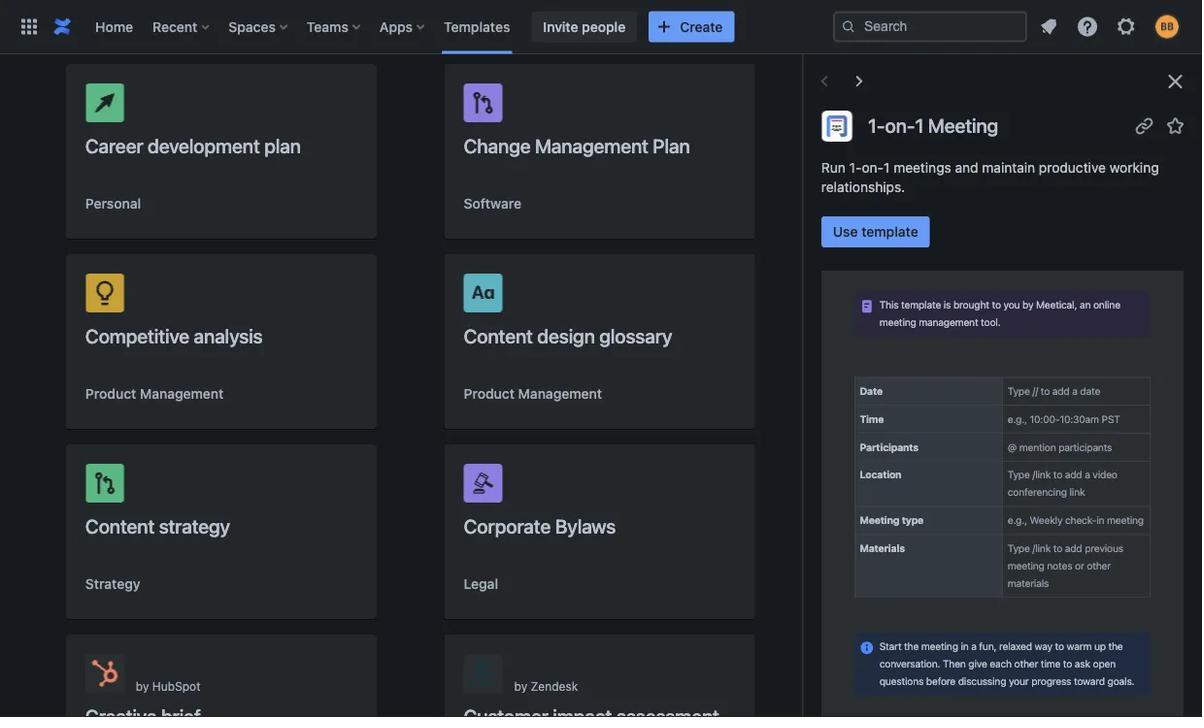 Task type: vqa. For each thing, say whether or not it's contained in the screenshot.


Task type: describe. For each thing, give the bounding box(es) containing it.
invite people button
[[532, 11, 637, 42]]

content for content design glossary
[[464, 324, 533, 347]]

legal button
[[464, 575, 498, 594]]

recent button
[[147, 11, 217, 42]]

glossary
[[600, 324, 672, 347]]

search image
[[841, 19, 857, 34]]

legal
[[464, 577, 498, 593]]

notification icon image
[[1037, 15, 1061, 38]]

competitive analysis
[[85, 324, 263, 347]]

share link image
[[1133, 114, 1156, 137]]

by for by hubspot
[[136, 680, 149, 694]]

working
[[1110, 160, 1159, 176]]

meetings
[[893, 160, 951, 176]]

zendesk
[[531, 680, 578, 694]]

Search field
[[833, 11, 1028, 42]]

invite people
[[543, 18, 626, 34]]

teams
[[307, 18, 349, 34]]

apps
[[380, 18, 413, 34]]

close image
[[1164, 70, 1187, 93]]

1- inside run 1-on-1 meetings and maintain productive working relationships.
[[849, 160, 862, 176]]

by zendesk button
[[444, 635, 755, 718]]

banner containing home
[[0, 0, 1203, 54]]

hubspot
[[152, 680, 201, 694]]

meeting
[[928, 114, 998, 137]]

use
[[833, 224, 858, 240]]

strategy button
[[85, 575, 140, 594]]

run 1-on-1 meetings and maintain productive working relationships.
[[821, 160, 1159, 195]]

by zendesk
[[514, 680, 578, 694]]

0 vertical spatial on-
[[885, 114, 915, 137]]

development
[[148, 134, 260, 157]]

product management for content
[[464, 386, 602, 402]]

on- inside run 1-on-1 meetings and maintain productive working relationships.
[[862, 160, 884, 176]]

personal
[[85, 196, 141, 212]]

management for content design glossary
[[518, 386, 602, 402]]

template
[[861, 224, 918, 240]]

recent
[[153, 18, 198, 34]]

product for content design glossary
[[464, 386, 515, 402]]

1 horizontal spatial 1
[[915, 114, 924, 137]]

templates link
[[438, 11, 516, 42]]

change management plan
[[464, 134, 690, 157]]

next template image
[[847, 70, 871, 93]]

1-on-1 meeting
[[868, 114, 998, 137]]

software
[[464, 196, 522, 212]]



Task type: locate. For each thing, give the bounding box(es) containing it.
2 product management button from the left
[[464, 385, 602, 404]]

product management button down competitive
[[85, 385, 224, 404]]

software button
[[464, 194, 522, 214]]

career development plan
[[85, 134, 301, 157]]

relationships.
[[821, 179, 905, 195]]

templates
[[444, 18, 510, 34]]

2 product from the left
[[464, 386, 515, 402]]

content design glossary
[[464, 324, 672, 347]]

spaces
[[229, 18, 276, 34]]

invite
[[543, 18, 578, 34]]

0 horizontal spatial on-
[[862, 160, 884, 176]]

people
[[582, 18, 626, 34]]

1 vertical spatial content
[[85, 515, 155, 538]]

run
[[821, 160, 846, 176]]

bylaws
[[555, 515, 616, 538]]

teams button
[[301, 11, 368, 42]]

content strategy
[[85, 515, 230, 538]]

career
[[85, 134, 143, 157]]

star 1-on-1 meeting image
[[1164, 114, 1187, 137]]

on- up "meetings"
[[885, 114, 915, 137]]

0 horizontal spatial product
[[85, 386, 136, 402]]

product management down competitive
[[85, 386, 224, 402]]

use template
[[833, 224, 918, 240]]

plan
[[264, 134, 301, 157]]

1 product from the left
[[85, 386, 136, 402]]

by hubspot
[[136, 680, 201, 694]]

1 horizontal spatial product management
[[464, 386, 602, 402]]

1 horizontal spatial on-
[[885, 114, 915, 137]]

management
[[535, 134, 649, 157], [140, 386, 224, 402], [518, 386, 602, 402]]

strategy
[[159, 515, 230, 538]]

product
[[85, 386, 136, 402], [464, 386, 515, 402]]

1 by from the left
[[136, 680, 149, 694]]

design
[[537, 324, 595, 347]]

content left "design"
[[464, 324, 533, 347]]

1
[[915, 114, 924, 137], [884, 160, 890, 176]]

1-
[[868, 114, 885, 137], [849, 160, 862, 176]]

0 vertical spatial 1-
[[868, 114, 885, 137]]

banner
[[0, 0, 1203, 54]]

create
[[680, 18, 723, 34]]

product for competitive analysis
[[85, 386, 136, 402]]

1 product management from the left
[[85, 386, 224, 402]]

2 by from the left
[[514, 680, 528, 694]]

by hubspot button
[[66, 635, 377, 718]]

use template button
[[821, 217, 930, 248]]

help icon image
[[1076, 15, 1100, 38]]

settings icon image
[[1115, 15, 1138, 38]]

product management button down "design"
[[464, 385, 602, 404]]

competitive
[[85, 324, 189, 347]]

apps button
[[374, 11, 432, 42]]

previous template image
[[812, 70, 836, 93]]

management down competitive analysis
[[140, 386, 224, 402]]

0 horizontal spatial content
[[85, 515, 155, 538]]

and
[[955, 160, 978, 176]]

product management button for competitive
[[85, 385, 224, 404]]

0 horizontal spatial 1
[[884, 160, 890, 176]]

analysis
[[194, 324, 263, 347]]

home
[[95, 18, 133, 34]]

productive
[[1039, 160, 1106, 176]]

create button
[[649, 11, 735, 42]]

1 vertical spatial 1-
[[849, 160, 862, 176]]

content for content strategy
[[85, 515, 155, 538]]

0 horizontal spatial by
[[136, 680, 149, 694]]

by
[[136, 680, 149, 694], [514, 680, 528, 694]]

1 up "meetings"
[[915, 114, 924, 137]]

by for by zendesk
[[514, 680, 528, 694]]

1 horizontal spatial product management button
[[464, 385, 602, 404]]

home link
[[89, 11, 139, 42]]

0 vertical spatial content
[[464, 324, 533, 347]]

0 horizontal spatial product management
[[85, 386, 224, 402]]

plan
[[653, 134, 690, 157]]

management left plan
[[535, 134, 649, 157]]

management for competitive analysis
[[140, 386, 224, 402]]

1 inside run 1-on-1 meetings and maintain productive working relationships.
[[884, 160, 890, 176]]

by inside by hubspot "button"
[[136, 680, 149, 694]]

product management button for content
[[464, 385, 602, 404]]

1 horizontal spatial content
[[464, 324, 533, 347]]

1 product management button from the left
[[85, 385, 224, 404]]

global element
[[12, 0, 833, 54]]

corporate bylaws
[[464, 515, 616, 538]]

on-
[[885, 114, 915, 137], [862, 160, 884, 176]]

content
[[464, 324, 533, 347], [85, 515, 155, 538]]

strategy
[[85, 577, 140, 593]]

1- down "next template" icon
[[868, 114, 885, 137]]

product management
[[85, 386, 224, 402], [464, 386, 602, 402]]

product management for competitive
[[85, 386, 224, 402]]

by inside by zendesk button
[[514, 680, 528, 694]]

personal button
[[85, 194, 141, 214]]

0 horizontal spatial 1-
[[849, 160, 862, 176]]

1 horizontal spatial product
[[464, 386, 515, 402]]

1 horizontal spatial by
[[514, 680, 528, 694]]

1 vertical spatial on-
[[862, 160, 884, 176]]

0 vertical spatial 1
[[915, 114, 924, 137]]

by left zendesk
[[514, 680, 528, 694]]

0 horizontal spatial product management button
[[85, 385, 224, 404]]

corporate
[[464, 515, 551, 538]]

on- up relationships.
[[862, 160, 884, 176]]

1 horizontal spatial 1-
[[868, 114, 885, 137]]

spaces button
[[223, 11, 295, 42]]

maintain
[[982, 160, 1035, 176]]

product management down "design"
[[464, 386, 602, 402]]

1 vertical spatial 1
[[884, 160, 890, 176]]

management down "design"
[[518, 386, 602, 402]]

content up strategy
[[85, 515, 155, 538]]

change
[[464, 134, 531, 157]]

appswitcher icon image
[[17, 15, 41, 38]]

product management button
[[85, 385, 224, 404], [464, 385, 602, 404]]

1- up relationships.
[[849, 160, 862, 176]]

1 up relationships.
[[884, 160, 890, 176]]

by left hubspot
[[136, 680, 149, 694]]

2 product management from the left
[[464, 386, 602, 402]]

confluence image
[[51, 15, 74, 38], [51, 15, 74, 38]]



